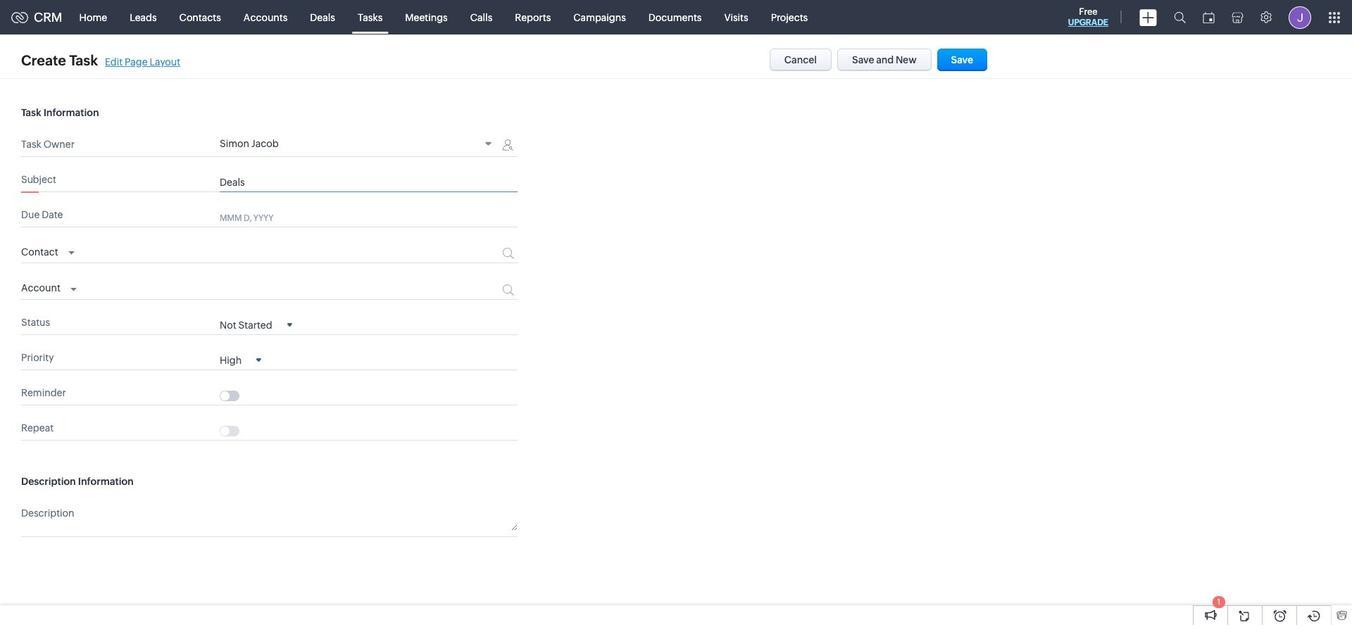 Task type: locate. For each thing, give the bounding box(es) containing it.
None button
[[770, 49, 832, 71], [838, 49, 932, 71], [937, 49, 988, 71], [770, 49, 832, 71], [838, 49, 932, 71], [937, 49, 988, 71]]

profile element
[[1281, 0, 1320, 34]]

None text field
[[220, 177, 518, 188]]

None field
[[220, 138, 497, 151], [21, 243, 74, 259], [21, 279, 77, 296], [220, 319, 292, 331], [220, 354, 262, 366], [220, 138, 497, 151], [21, 243, 74, 259], [21, 279, 77, 296], [220, 319, 292, 331], [220, 354, 262, 366]]

None text field
[[220, 505, 518, 531]]

mmm d, yyyy text field
[[220, 212, 473, 223]]

profile image
[[1289, 6, 1312, 29]]

create menu image
[[1140, 9, 1157, 26]]



Task type: describe. For each thing, give the bounding box(es) containing it.
create menu element
[[1131, 0, 1166, 34]]

logo image
[[11, 12, 28, 23]]

calendar image
[[1203, 12, 1215, 23]]

search image
[[1174, 11, 1186, 23]]

search element
[[1166, 0, 1195, 35]]



Task type: vqa. For each thing, say whether or not it's contained in the screenshot.
other modules field
no



